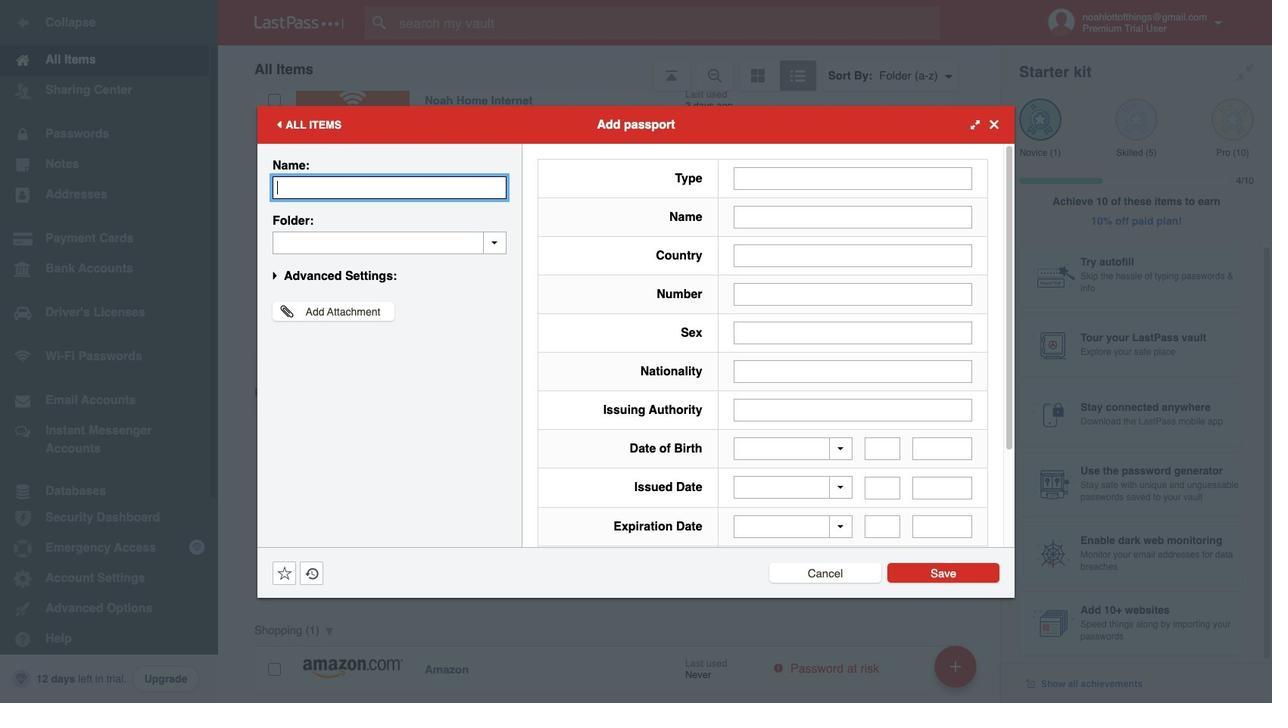 Task type: vqa. For each thing, say whether or not it's contained in the screenshot.
New item navigation
yes



Task type: locate. For each thing, give the bounding box(es) containing it.
None text field
[[273, 176, 507, 199], [734, 244, 973, 267], [734, 322, 973, 344], [734, 360, 973, 383], [865, 438, 901, 461], [913, 438, 973, 461], [913, 516, 973, 539], [273, 176, 507, 199], [734, 244, 973, 267], [734, 322, 973, 344], [734, 360, 973, 383], [865, 438, 901, 461], [913, 438, 973, 461], [913, 516, 973, 539]]

dialog
[[258, 106, 1015, 657]]

Search search field
[[365, 6, 970, 39]]

new item image
[[951, 662, 961, 672]]

None text field
[[734, 167, 973, 190], [734, 206, 973, 228], [273, 231, 507, 254], [734, 283, 973, 306], [734, 399, 973, 422], [865, 477, 901, 500], [913, 477, 973, 500], [865, 516, 901, 539], [734, 167, 973, 190], [734, 206, 973, 228], [273, 231, 507, 254], [734, 283, 973, 306], [734, 399, 973, 422], [865, 477, 901, 500], [913, 477, 973, 500], [865, 516, 901, 539]]



Task type: describe. For each thing, give the bounding box(es) containing it.
new item navigation
[[929, 642, 986, 704]]

search my vault text field
[[365, 6, 970, 39]]

lastpass image
[[255, 16, 344, 30]]

main navigation navigation
[[0, 0, 218, 704]]

vault options navigation
[[218, 45, 1001, 91]]



